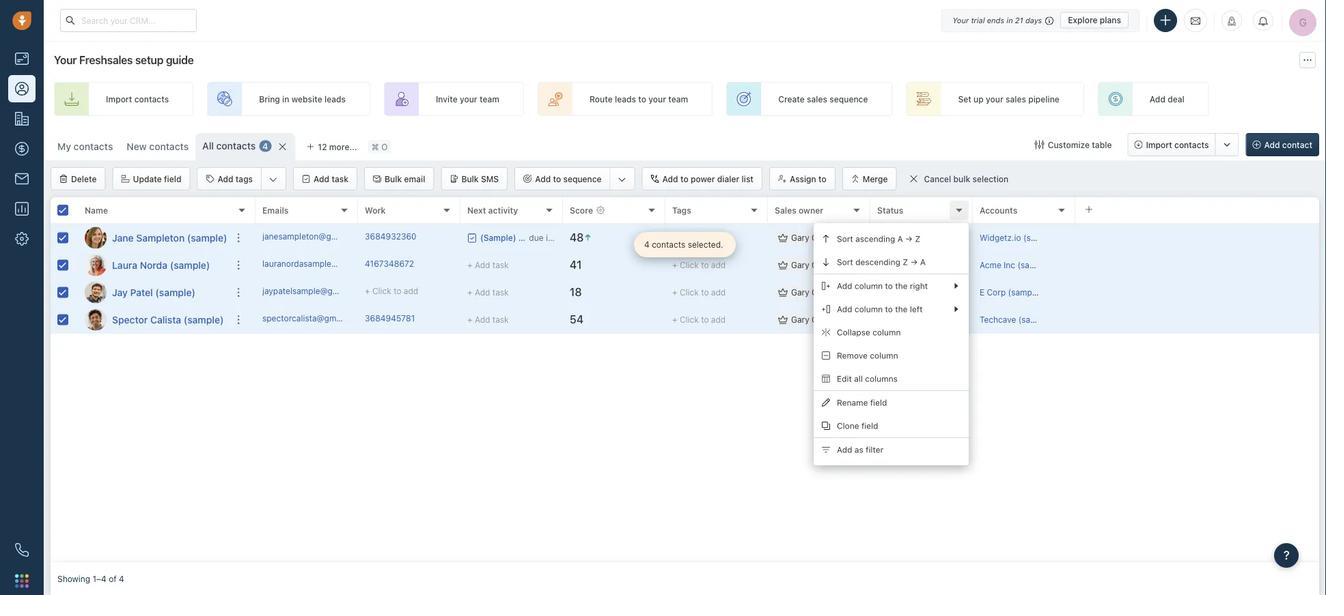 Task type: locate. For each thing, give the bounding box(es) containing it.
2 row group from the left
[[256, 225, 1320, 334]]

leads right route
[[615, 94, 636, 104]]

1 leads from the left
[[325, 94, 346, 104]]

z down sort ascending a → z menu item
[[903, 258, 908, 267]]

0 vertical spatial import
[[106, 94, 132, 104]]

0 horizontal spatial import contacts
[[106, 94, 169, 104]]

4 orlando from the top
[[812, 315, 843, 325]]

phone image
[[15, 544, 29, 558]]

dialer
[[717, 174, 740, 184]]

spector calista (sample)
[[112, 314, 224, 326]]

a up right
[[920, 258, 926, 267]]

column inside menu item
[[870, 351, 898, 361]]

sort left descending
[[837, 258, 853, 267]]

norda
[[140, 260, 167, 271]]

the
[[895, 281, 908, 291], [895, 305, 908, 314]]

press space to deselect this row. row containing 54
[[256, 307, 1320, 334]]

1 vertical spatial the
[[895, 305, 908, 314]]

1 row group from the left
[[51, 225, 256, 334]]

0 vertical spatial z
[[915, 234, 921, 244]]

assign to
[[790, 174, 827, 184]]

1 vertical spatial field
[[870, 398, 887, 408]]

a right ascending
[[898, 234, 903, 244]]

0 horizontal spatial angle down image
[[269, 173, 277, 187]]

container_wx8msf4aqz5i3rn1 image
[[909, 174, 919, 184], [778, 233, 788, 243]]

0 horizontal spatial team
[[480, 94, 499, 104]]

1 vertical spatial your
[[54, 54, 77, 67]]

sort left ascending
[[837, 234, 853, 244]]

your right route
[[649, 94, 666, 104]]

(sample) for jay patel (sample)
[[155, 287, 195, 298]]

0 horizontal spatial 4
[[119, 575, 124, 584]]

1 vertical spatial container_wx8msf4aqz5i3rn1 image
[[778, 233, 788, 243]]

0 vertical spatial →
[[906, 234, 913, 244]]

add to power dialer list button
[[642, 167, 763, 191]]

+ click to add
[[672, 233, 726, 243], [672, 261, 726, 270], [672, 288, 726, 298], [672, 315, 726, 325]]

4167348672 link
[[365, 258, 414, 273]]

import down add deal link
[[1146, 140, 1172, 150]]

sales owner
[[775, 206, 824, 215]]

+ click to add for 18
[[672, 288, 726, 298]]

1 vertical spatial sort
[[837, 258, 853, 267]]

contacts down the deal
[[1175, 140, 1209, 150]]

container_wx8msf4aqz5i3rn1 image down "sales"
[[778, 233, 788, 243]]

sort inside menu item
[[837, 234, 853, 244]]

column up collapse column
[[855, 305, 883, 314]]

import contacts inside button
[[1146, 140, 1209, 150]]

left
[[910, 305, 923, 314]]

0 horizontal spatial your
[[54, 54, 77, 67]]

your for your trial ends in 21 days
[[953, 16, 969, 25]]

2 vertical spatial + add task
[[467, 315, 509, 325]]

3 orlando from the top
[[812, 288, 843, 298]]

clone field menu item
[[814, 415, 969, 438]]

import contacts down setup
[[106, 94, 169, 104]]

0 horizontal spatial bulk
[[385, 174, 402, 184]]

1 + click to add from the top
[[672, 233, 726, 243]]

qualified down left
[[892, 315, 927, 325]]

column up columns
[[870, 351, 898, 361]]

sort for sort descending z → a
[[837, 258, 853, 267]]

→ up sort descending z → a menu item
[[906, 234, 913, 244]]

a
[[898, 234, 903, 244], [920, 258, 926, 267]]

1 horizontal spatial new
[[892, 233, 910, 243]]

column down descending
[[855, 281, 883, 291]]

gary orlando
[[791, 233, 843, 243], [791, 261, 843, 270], [791, 288, 843, 298], [791, 315, 843, 325]]

cell for 54
[[1076, 307, 1320, 333]]

next
[[467, 206, 486, 215]]

qualified
[[892, 261, 927, 270], [892, 315, 927, 325]]

contacts left selected.
[[652, 240, 686, 250]]

plans
[[1100, 15, 1121, 25]]

bulk for bulk email
[[385, 174, 402, 184]]

add deal
[[1150, 94, 1185, 104]]

4 gary from the top
[[791, 315, 810, 325]]

1 horizontal spatial team
[[668, 94, 688, 104]]

1 horizontal spatial 4
[[263, 141, 268, 151]]

1 vertical spatial 4
[[644, 240, 650, 250]]

0 horizontal spatial your
[[460, 94, 477, 104]]

3684932360
[[365, 232, 417, 241]]

status
[[877, 206, 904, 215]]

3 gary orlando from the top
[[791, 288, 843, 298]]

4 cell from the top
[[1076, 307, 1320, 333]]

bulk for bulk sms
[[462, 174, 479, 184]]

website
[[292, 94, 322, 104]]

1 vertical spatial import contacts
[[1146, 140, 1209, 150]]

phone element
[[8, 537, 36, 564]]

rename
[[837, 398, 868, 408]]

0 vertical spatial + add task
[[467, 261, 509, 270]]

add column to the right
[[837, 281, 928, 291]]

1 vertical spatial import
[[1146, 140, 1172, 150]]

2 angle down image from the left
[[618, 173, 626, 187]]

4 gary orlando from the top
[[791, 315, 843, 325]]

add to power dialer list
[[663, 174, 754, 184]]

2 horizontal spatial 4
[[644, 240, 650, 250]]

2 cell from the top
[[1076, 252, 1320, 279]]

(sample) right corp
[[1008, 288, 1042, 298]]

⌘ o
[[372, 142, 388, 152]]

1 vertical spatial + add task
[[467, 288, 509, 298]]

(sample) up "spector calista (sample)"
[[155, 287, 195, 298]]

all contacts 4
[[202, 140, 268, 152]]

4 + click to add from the top
[[672, 315, 726, 325]]

0 horizontal spatial in
[[282, 94, 289, 104]]

1 sales from the left
[[807, 94, 828, 104]]

sort for sort ascending a → z
[[837, 234, 853, 244]]

in inside "link"
[[282, 94, 289, 104]]

1 horizontal spatial sequence
[[830, 94, 868, 104]]

0 horizontal spatial new
[[127, 141, 147, 152]]

contacts up update field on the top of page
[[149, 141, 189, 152]]

1 orlando from the top
[[812, 233, 843, 243]]

sort descending z → a
[[837, 258, 926, 267]]

acme
[[980, 261, 1002, 270]]

spector calista (sample) link
[[112, 313, 224, 327]]

your trial ends in 21 days
[[953, 16, 1042, 25]]

(sample) right the 'calista' at the left of page
[[184, 314, 224, 326]]

in left 21 at the right top
[[1007, 16, 1013, 25]]

sales
[[807, 94, 828, 104], [1006, 94, 1026, 104]]

your right up
[[986, 94, 1004, 104]]

my contacts button
[[51, 133, 120, 161], [57, 141, 113, 152]]

2 + click to add from the top
[[672, 261, 726, 270]]

1 horizontal spatial import
[[1146, 140, 1172, 150]]

gary orlando for 41
[[791, 261, 843, 270]]

add for add to power dialer list
[[663, 174, 678, 184]]

more...
[[329, 142, 357, 152]]

sort descending z → a menu item
[[814, 251, 969, 274]]

4 left selected.
[[644, 240, 650, 250]]

remove column
[[837, 351, 898, 361]]

descending
[[856, 258, 901, 267]]

click
[[680, 233, 699, 243], [680, 261, 699, 270], [372, 287, 391, 296], [680, 288, 699, 298], [680, 315, 699, 325]]

0 horizontal spatial sequence
[[563, 174, 602, 184]]

bulk email button
[[364, 167, 434, 191]]

spectorcalista@gmail.com 3684945781
[[262, 314, 415, 323]]

container_wx8msf4aqz5i3rn1 image left cancel
[[909, 174, 919, 184]]

add column to the left
[[837, 305, 923, 314]]

angle down image inside add to sequence group
[[618, 173, 626, 187]]

add as filter menu item
[[814, 439, 969, 462]]

container_wx8msf4aqz5i3rn1 image for 41
[[778, 261, 788, 270]]

press space to deselect this row. row containing 41
[[256, 252, 1320, 279]]

2 sort from the top
[[837, 258, 853, 267]]

gary
[[791, 233, 810, 243], [791, 261, 810, 270], [791, 288, 810, 298], [791, 315, 810, 325]]

your left the "trial"
[[953, 16, 969, 25]]

bulk sms button
[[441, 167, 508, 191]]

field inside menu item
[[870, 398, 887, 408]]

(sample) down "e corp (sample)"
[[1019, 315, 1053, 325]]

angle down image right tags at top
[[269, 173, 277, 187]]

2 orlando from the top
[[812, 261, 843, 270]]

email image
[[1191, 15, 1201, 26]]

column for collapse column
[[873, 328, 901, 338]]

field for clone field
[[862, 422, 878, 431]]

cell for 18
[[1076, 279, 1320, 306]]

1 vertical spatial new
[[892, 233, 910, 243]]

3 gary from the top
[[791, 288, 810, 298]]

field right clone
[[862, 422, 878, 431]]

0 horizontal spatial import
[[106, 94, 132, 104]]

column up remove column menu item
[[873, 328, 901, 338]]

(sample) down jane sampleton (sample) link
[[170, 260, 210, 271]]

my contacts
[[57, 141, 113, 152]]

3684932360 link
[[365, 231, 417, 245]]

jane sampleton (sample)
[[112, 232, 227, 244]]

sort ascending a → z menu item
[[814, 228, 969, 251]]

1 vertical spatial sequence
[[563, 174, 602, 184]]

1 sort from the top
[[837, 234, 853, 244]]

your
[[953, 16, 969, 25], [54, 54, 77, 67]]

cancel
[[924, 174, 951, 184]]

→ up right
[[911, 258, 918, 267]]

your
[[460, 94, 477, 104], [649, 94, 666, 104], [986, 94, 1004, 104]]

filter
[[866, 445, 884, 455]]

contacts
[[134, 94, 169, 104], [1175, 140, 1209, 150], [216, 140, 256, 152], [74, 141, 113, 152], [149, 141, 189, 152], [652, 240, 686, 250]]

1 horizontal spatial a
[[920, 258, 926, 267]]

1 + add task from the top
[[467, 261, 509, 270]]

2 vertical spatial 4
[[119, 575, 124, 584]]

(sample) for spector calista (sample)
[[184, 314, 224, 326]]

1 horizontal spatial your
[[649, 94, 666, 104]]

import contacts down the deal
[[1146, 140, 1209, 150]]

(sample) right sampleton
[[187, 232, 227, 244]]

import down your freshsales setup guide
[[106, 94, 132, 104]]

gary orlando for 18
[[791, 288, 843, 298]]

the left right
[[895, 281, 908, 291]]

sequence right 'create'
[[830, 94, 868, 104]]

orlando for 54
[[812, 315, 843, 325]]

1 horizontal spatial leads
[[615, 94, 636, 104]]

1 vertical spatial z
[[903, 258, 908, 267]]

grid
[[51, 196, 1320, 563]]

2 horizontal spatial your
[[986, 94, 1004, 104]]

4167348672
[[365, 259, 414, 269]]

0 vertical spatial your
[[953, 16, 969, 25]]

new contacts
[[127, 141, 189, 152]]

the for right
[[895, 281, 908, 291]]

field right update
[[164, 174, 181, 184]]

sort
[[837, 234, 853, 244], [837, 258, 853, 267]]

sales right 'create'
[[807, 94, 828, 104]]

email
[[404, 174, 425, 184]]

your freshsales setup guide
[[54, 54, 194, 67]]

janesampleton@gmail.com
[[262, 232, 366, 241]]

press space to deselect this row. row containing 48
[[256, 225, 1320, 252]]

orlando for 41
[[812, 261, 843, 270]]

task for 54
[[493, 315, 509, 325]]

j image
[[85, 227, 107, 249]]

12 more... button
[[299, 137, 365, 156]]

field down columns
[[870, 398, 887, 408]]

selected.
[[688, 240, 723, 250]]

0 horizontal spatial sales
[[807, 94, 828, 104]]

cell for 41
[[1076, 252, 1320, 279]]

widgetz.io
[[980, 233, 1021, 243]]

2 gary from the top
[[791, 261, 810, 270]]

angle down image inside the "add tags" group
[[269, 173, 277, 187]]

0 vertical spatial qualified
[[892, 261, 927, 270]]

add inside "button"
[[314, 174, 329, 184]]

gary for 54
[[791, 315, 810, 325]]

contacts inside grid
[[652, 240, 686, 250]]

2 your from the left
[[649, 94, 666, 104]]

sequence up score
[[563, 174, 602, 184]]

3 cell from the top
[[1076, 279, 1320, 306]]

widgetz.io (sample)
[[980, 233, 1058, 243]]

invite
[[436, 94, 458, 104]]

import contacts
[[106, 94, 169, 104], [1146, 140, 1209, 150]]

techcave (sample) link
[[980, 315, 1053, 325]]

route leads to your team link
[[538, 82, 713, 116]]

a inside menu item
[[898, 234, 903, 244]]

laura norda (sample)
[[112, 260, 210, 271]]

→ inside menu item
[[911, 258, 918, 267]]

a inside menu item
[[920, 258, 926, 267]]

1 angle down image from the left
[[269, 173, 277, 187]]

1 horizontal spatial bulk
[[462, 174, 479, 184]]

your for your freshsales setup guide
[[54, 54, 77, 67]]

column inside 'menu item'
[[873, 328, 901, 338]]

1 vertical spatial →
[[911, 258, 918, 267]]

1 vertical spatial a
[[920, 258, 926, 267]]

orlando
[[812, 233, 843, 243], [812, 261, 843, 270], [812, 288, 843, 298], [812, 315, 843, 325]]

sort inside menu item
[[837, 258, 853, 267]]

menu
[[814, 223, 969, 466]]

1 the from the top
[[895, 281, 908, 291]]

qualified up right
[[892, 261, 927, 270]]

0 vertical spatial the
[[895, 281, 908, 291]]

add for 41
[[711, 261, 726, 270]]

2 the from the top
[[895, 305, 908, 314]]

tags
[[672, 206, 691, 215]]

2 qualified from the top
[[892, 315, 927, 325]]

jaypatelsample@gmail.com + click to add
[[262, 287, 418, 296]]

3 + click to add from the top
[[672, 288, 726, 298]]

task for 41
[[493, 261, 509, 270]]

bring in website leads link
[[207, 82, 370, 116]]

1 bulk from the left
[[385, 174, 402, 184]]

of
[[109, 575, 117, 584]]

angle down image right add to sequence
[[618, 173, 626, 187]]

merge button
[[842, 167, 897, 191]]

rename field menu item
[[814, 392, 969, 415]]

2 bulk from the left
[[462, 174, 479, 184]]

1 horizontal spatial your
[[953, 16, 969, 25]]

1 team from the left
[[480, 94, 499, 104]]

0 horizontal spatial leads
[[325, 94, 346, 104]]

sequence inside button
[[563, 174, 602, 184]]

your right the invite
[[460, 94, 477, 104]]

add contact
[[1265, 140, 1313, 150]]

jay
[[112, 287, 128, 298]]

0 vertical spatial 4
[[263, 141, 268, 151]]

click for 54
[[680, 315, 699, 325]]

2 vertical spatial field
[[862, 422, 878, 431]]

container_wx8msf4aqz5i3rn1 image
[[1035, 140, 1045, 150], [467, 233, 477, 243], [778, 261, 788, 270], [778, 288, 788, 298], [778, 315, 788, 325]]

route leads to your team
[[590, 94, 688, 104]]

in right the bring
[[282, 94, 289, 104]]

4 right of
[[119, 575, 124, 584]]

1 vertical spatial qualified
[[892, 315, 927, 325]]

new up update
[[127, 141, 147, 152]]

field inside menu item
[[862, 422, 878, 431]]

2 gary orlando from the top
[[791, 261, 843, 270]]

angle down image
[[269, 173, 277, 187], [618, 173, 626, 187]]

import contacts for import contacts button
[[1146, 140, 1209, 150]]

spector
[[112, 314, 148, 326]]

4 right all contacts link
[[263, 141, 268, 151]]

the for left
[[895, 305, 908, 314]]

bulk left sms
[[462, 174, 479, 184]]

1 gary from the top
[[791, 233, 810, 243]]

0 vertical spatial a
[[898, 234, 903, 244]]

0 vertical spatial import contacts
[[106, 94, 169, 104]]

1 horizontal spatial z
[[915, 234, 921, 244]]

add inside menu item
[[837, 445, 852, 455]]

0 vertical spatial field
[[164, 174, 181, 184]]

customize table
[[1048, 140, 1112, 150]]

container_wx8msf4aqz5i3rn1 image inside customize table button
[[1035, 140, 1045, 150]]

0 vertical spatial sequence
[[830, 94, 868, 104]]

1 horizontal spatial in
[[1007, 16, 1013, 25]]

(sample)
[[187, 232, 227, 244], [1024, 233, 1058, 243], [170, 260, 210, 271], [1018, 261, 1052, 270], [155, 287, 195, 298], [1008, 288, 1042, 298], [184, 314, 224, 326], [1019, 315, 1053, 325]]

angle down image for add to sequence
[[618, 173, 626, 187]]

3 + add task from the top
[[467, 315, 509, 325]]

import inside button
[[1146, 140, 1172, 150]]

(sample) for laura norda (sample)
[[170, 260, 210, 271]]

0 vertical spatial sort
[[837, 234, 853, 244]]

press space to deselect this row. row containing 18
[[256, 279, 1320, 307]]

z up sort descending z → a menu item
[[915, 234, 921, 244]]

→ inside menu item
[[906, 234, 913, 244]]

set
[[958, 94, 972, 104]]

orlando for 18
[[812, 288, 843, 298]]

2 + add task from the top
[[467, 288, 509, 298]]

new for new
[[892, 233, 910, 243]]

task inside add task "button"
[[332, 174, 349, 184]]

(sample) right inc
[[1018, 261, 1052, 270]]

table
[[1092, 140, 1112, 150]]

container_wx8msf4aqz5i3rn1 image for 18
[[778, 288, 788, 298]]

1 horizontal spatial sales
[[1006, 94, 1026, 104]]

2 sales from the left
[[1006, 94, 1026, 104]]

1 horizontal spatial import contacts
[[1146, 140, 1209, 150]]

up
[[974, 94, 984, 104]]

cell
[[1076, 225, 1320, 251], [1076, 252, 1320, 279], [1076, 279, 1320, 306], [1076, 307, 1320, 333]]

0 horizontal spatial z
[[903, 258, 908, 267]]

1 vertical spatial in
[[282, 94, 289, 104]]

leads right website in the left of the page
[[325, 94, 346, 104]]

field inside button
[[164, 174, 181, 184]]

set up your sales pipeline
[[958, 94, 1060, 104]]

s image
[[85, 309, 107, 331]]

0 horizontal spatial a
[[898, 234, 903, 244]]

lauranordasample@gmail.com link
[[262, 258, 378, 273]]

1 horizontal spatial angle down image
[[618, 173, 626, 187]]

ends
[[987, 16, 1005, 25]]

1 horizontal spatial container_wx8msf4aqz5i3rn1 image
[[909, 174, 919, 184]]

import for import contacts button
[[1146, 140, 1172, 150]]

0 vertical spatial new
[[127, 141, 147, 152]]

press space to deselect this row. row
[[51, 225, 256, 252], [256, 225, 1320, 252], [51, 252, 256, 279], [256, 252, 1320, 279], [51, 279, 256, 307], [256, 279, 1320, 307], [51, 307, 256, 334], [256, 307, 1320, 334]]

your left the freshsales
[[54, 54, 77, 67]]

press space to deselect this row. row containing jay patel (sample)
[[51, 279, 256, 307]]

sales left pipeline
[[1006, 94, 1026, 104]]

the left left
[[895, 305, 908, 314]]

row group
[[51, 225, 256, 334], [256, 225, 1320, 334]]

new up sort descending z → a menu item
[[892, 233, 910, 243]]

acme inc (sample)
[[980, 261, 1052, 270]]

bulk left the email
[[385, 174, 402, 184]]



Task type: vqa. For each thing, say whether or not it's contained in the screenshot.
right angle down icon
yes



Task type: describe. For each thing, give the bounding box(es) containing it.
add for add to sequence
[[535, 174, 551, 184]]

name row
[[51, 197, 256, 225]]

janesampleton@gmail.com 3684932360
[[262, 232, 417, 241]]

sms
[[481, 174, 499, 184]]

bulk email
[[385, 174, 425, 184]]

(sample) for acme inc (sample)
[[1018, 261, 1052, 270]]

1 cell from the top
[[1076, 225, 1320, 251]]

power
[[691, 174, 715, 184]]

press space to deselect this row. row containing jane sampleton (sample)
[[51, 225, 256, 252]]

add tags group
[[197, 167, 286, 191]]

menu containing sort ascending a → z
[[814, 223, 969, 466]]

z inside sort ascending a → z menu item
[[915, 234, 921, 244]]

edit all columns
[[837, 374, 898, 384]]

bulk sms
[[462, 174, 499, 184]]

j image
[[85, 282, 107, 304]]

gary orlando for 54
[[791, 315, 843, 325]]

Search your CRM... text field
[[60, 9, 197, 32]]

import contacts for import contacts link
[[106, 94, 169, 104]]

invite your team link
[[384, 82, 524, 116]]

import contacts group
[[1128, 133, 1239, 156]]

score
[[570, 206, 593, 215]]

owner
[[799, 206, 824, 215]]

add for add as filter
[[837, 445, 852, 455]]

0 horizontal spatial container_wx8msf4aqz5i3rn1 image
[[778, 233, 788, 243]]

41
[[570, 259, 582, 272]]

(sample) up 'acme inc (sample)'
[[1024, 233, 1058, 243]]

list
[[742, 174, 754, 184]]

add for add column to the right
[[837, 281, 852, 291]]

angle down image for add tags
[[269, 173, 277, 187]]

collapse column
[[837, 328, 901, 338]]

add for add task
[[314, 174, 329, 184]]

add task
[[314, 174, 349, 184]]

add for add tags
[[218, 174, 233, 184]]

days
[[1026, 16, 1042, 25]]

new for new contacts
[[127, 141, 147, 152]]

2 team from the left
[[668, 94, 688, 104]]

click for 18
[[680, 288, 699, 298]]

rename field
[[837, 398, 887, 408]]

leads inside "link"
[[325, 94, 346, 104]]

set up your sales pipeline link
[[906, 82, 1084, 116]]

container_wx8msf4aqz5i3rn1 image for 54
[[778, 315, 788, 325]]

explore plans
[[1068, 15, 1121, 25]]

1 your from the left
[[460, 94, 477, 104]]

jaypatelsample@gmail.com link
[[262, 286, 367, 300]]

emails
[[262, 206, 289, 215]]

+ add task for 41
[[467, 261, 509, 270]]

create sales sequence link
[[727, 82, 893, 116]]

+ click to add for 41
[[672, 261, 726, 270]]

add as filter
[[837, 445, 884, 455]]

freshworks switcher image
[[15, 575, 29, 589]]

remove
[[837, 351, 868, 361]]

sampleton
[[136, 232, 185, 244]]

freshsales
[[79, 54, 133, 67]]

techcave (sample)
[[980, 315, 1053, 325]]

e
[[980, 288, 985, 298]]

add task button
[[293, 167, 357, 191]]

4 inside all contacts 4
[[263, 141, 268, 151]]

laura
[[112, 260, 137, 271]]

sequence for create sales sequence
[[830, 94, 868, 104]]

trial
[[971, 16, 985, 25]]

explore plans link
[[1061, 12, 1129, 28]]

clone field
[[837, 422, 878, 431]]

e corp (sample) link
[[980, 288, 1042, 298]]

create
[[778, 94, 805, 104]]

grid containing 48
[[51, 196, 1320, 563]]

setup
[[135, 54, 163, 67]]

+ add task for 18
[[467, 288, 509, 298]]

1 gary orlando from the top
[[791, 233, 843, 243]]

all
[[202, 140, 214, 152]]

(sample) for e corp (sample)
[[1008, 288, 1042, 298]]

name column header
[[78, 197, 256, 225]]

name
[[85, 206, 108, 215]]

guide
[[166, 54, 194, 67]]

1 qualified from the top
[[892, 261, 927, 270]]

acme inc (sample) link
[[980, 261, 1052, 270]]

sequence for add to sequence
[[563, 174, 602, 184]]

0 vertical spatial in
[[1007, 16, 1013, 25]]

3 your from the left
[[986, 94, 1004, 104]]

4 contacts selected.
[[644, 240, 723, 250]]

all
[[854, 374, 863, 384]]

clone
[[837, 422, 859, 431]]

selection
[[973, 174, 1009, 184]]

collapse
[[837, 328, 870, 338]]

update field button
[[112, 167, 190, 191]]

12
[[318, 142, 327, 152]]

contacts down setup
[[134, 94, 169, 104]]

column for add column to the left
[[855, 305, 883, 314]]

add to sequence group
[[515, 167, 635, 191]]

add for add contact
[[1265, 140, 1280, 150]]

⌘
[[372, 142, 379, 152]]

l image
[[85, 255, 107, 276]]

row group containing jane sampleton (sample)
[[51, 225, 256, 334]]

→ for z
[[906, 234, 913, 244]]

gary for 18
[[791, 288, 810, 298]]

press space to deselect this row. row containing laura norda (sample)
[[51, 252, 256, 279]]

update
[[133, 174, 162, 184]]

customize
[[1048, 140, 1090, 150]]

jane sampleton (sample) link
[[112, 231, 227, 245]]

sales inside set up your sales pipeline link
[[1006, 94, 1026, 104]]

12 more...
[[318, 142, 357, 152]]

techcave
[[980, 315, 1016, 325]]

54
[[570, 313, 584, 326]]

all contacts link
[[202, 139, 256, 153]]

edit
[[837, 374, 852, 384]]

import contacts link
[[54, 82, 193, 116]]

import for import contacts link
[[106, 94, 132, 104]]

jay patel (sample) link
[[112, 286, 195, 300]]

task for 18
[[493, 288, 509, 298]]

contacts inside button
[[1175, 140, 1209, 150]]

tags
[[236, 174, 253, 184]]

assign to button
[[769, 167, 836, 191]]

collapse column menu item
[[814, 321, 969, 344]]

import contacts button
[[1128, 133, 1216, 156]]

column for add column to the right
[[855, 281, 883, 291]]

sort ascending a → z
[[837, 234, 921, 244]]

21
[[1015, 16, 1023, 25]]

columns
[[865, 374, 898, 384]]

field for rename field
[[870, 398, 887, 408]]

patel
[[130, 287, 153, 298]]

+ add task for 54
[[467, 315, 509, 325]]

bulk
[[954, 174, 970, 184]]

row group containing 48
[[256, 225, 1320, 334]]

to inside group
[[553, 174, 561, 184]]

0 vertical spatial container_wx8msf4aqz5i3rn1 image
[[909, 174, 919, 184]]

work
[[365, 206, 386, 215]]

gary for 41
[[791, 261, 810, 270]]

remove column menu item
[[814, 344, 969, 368]]

sales inside the create sales sequence link
[[807, 94, 828, 104]]

contacts right all on the top of the page
[[216, 140, 256, 152]]

ascending
[[856, 234, 895, 244]]

z inside sort descending z → a menu item
[[903, 258, 908, 267]]

3684945781 link
[[365, 313, 415, 327]]

showing 1–4 of 4
[[57, 575, 124, 584]]

→ for a
[[911, 258, 918, 267]]

jane
[[112, 232, 134, 244]]

widgetz.io (sample) link
[[980, 233, 1058, 243]]

click for 41
[[680, 261, 699, 270]]

contacts right 'my'
[[74, 141, 113, 152]]

next activity
[[467, 206, 518, 215]]

o
[[381, 142, 388, 152]]

edit all columns menu item
[[814, 368, 969, 391]]

jay patel (sample)
[[112, 287, 195, 298]]

add for 18
[[711, 288, 726, 298]]

(sample) for jane sampleton (sample)
[[187, 232, 227, 244]]

column for remove column
[[870, 351, 898, 361]]

sales
[[775, 206, 797, 215]]

add for add column to the left
[[837, 305, 852, 314]]

press space to deselect this row. row containing spector calista (sample)
[[51, 307, 256, 334]]

2 leads from the left
[[615, 94, 636, 104]]

deal
[[1168, 94, 1185, 104]]

bring in website leads
[[259, 94, 346, 104]]

+ click to add for 54
[[672, 315, 726, 325]]

add for 54
[[711, 315, 726, 325]]

add for add deal
[[1150, 94, 1166, 104]]

field for update field
[[164, 174, 181, 184]]



